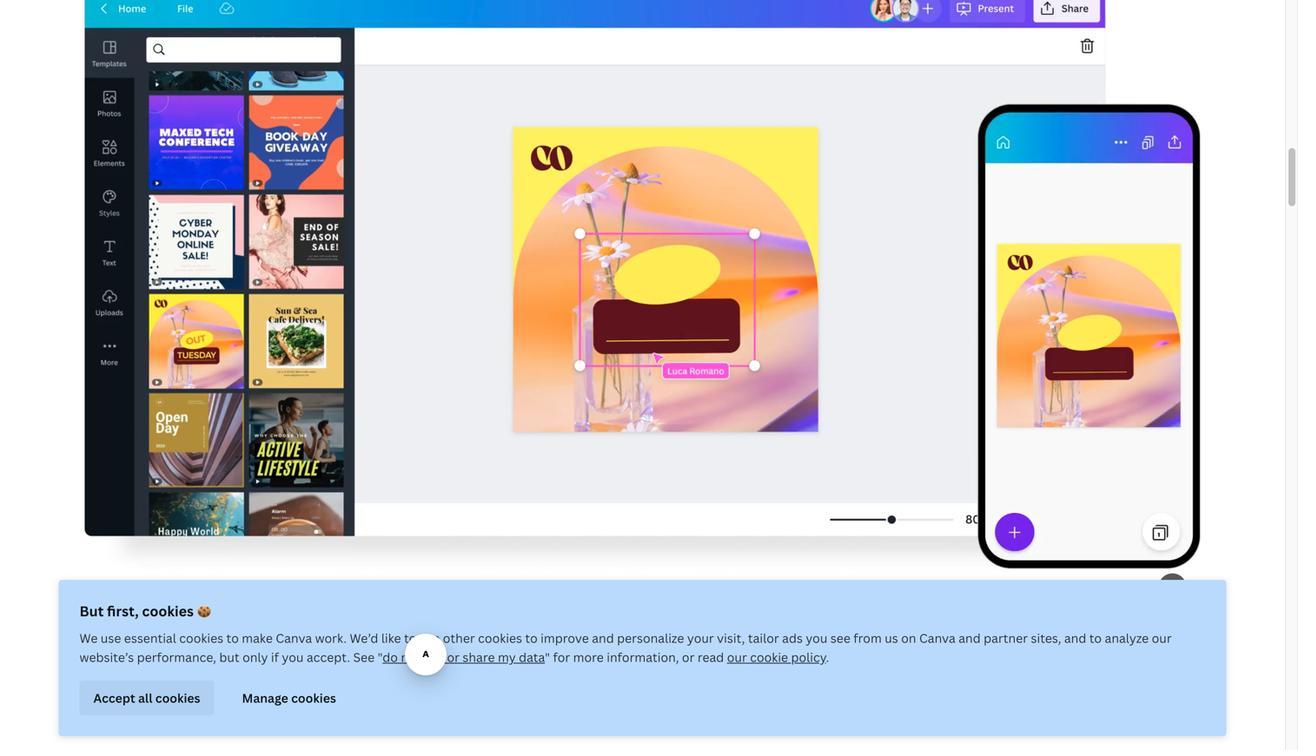 Task type: locate. For each thing, give the bounding box(es) containing it.
our down visit,
[[727, 650, 747, 666]]

essential
[[124, 630, 176, 647]]

sites,
[[1031, 630, 1061, 647]]

do not sell or share my data " for more information, or read our cookie policy .
[[383, 650, 829, 666]]

manage cookies
[[242, 690, 336, 707]]

use up sell
[[420, 630, 440, 647]]

other
[[443, 630, 475, 647]]

to
[[226, 630, 239, 647], [404, 630, 417, 647], [525, 630, 538, 647], [1090, 630, 1102, 647]]

from left us
[[854, 630, 882, 647]]

and right sites, at the bottom right
[[1064, 630, 1087, 647]]

website's
[[80, 650, 134, 666]]

if
[[271, 650, 279, 666]]

1 vertical spatial our
[[727, 650, 747, 666]]

partner
[[984, 630, 1028, 647]]

for down improve
[[553, 650, 570, 666]]

work.
[[315, 630, 347, 647]]

not
[[401, 650, 421, 666]]

to up but
[[226, 630, 239, 647]]

cookies down 🍪
[[179, 630, 223, 647]]

to left analyze on the right of the page
[[1090, 630, 1102, 647]]

use
[[101, 630, 121, 647], [420, 630, 440, 647]]

1 vertical spatial for
[[553, 650, 570, 666]]

1 to from the left
[[226, 630, 239, 647]]

for up share
[[463, 618, 483, 636]]

" inside we use essential cookies to make canva work. we'd like to use other cookies to improve and personalize your visit, tailor ads you see from us on canva and partner sites, and to analyze our website's performance, but only if you accept. see "
[[378, 650, 383, 666]]

from
[[908, 618, 941, 636], [854, 630, 882, 647]]

0 vertical spatial for
[[463, 618, 483, 636]]

from right us
[[908, 618, 941, 636]]

cookies
[[142, 602, 194, 621], [179, 630, 223, 647], [478, 630, 522, 647], [155, 690, 200, 707], [291, 690, 336, 707]]

0 horizontal spatial our
[[727, 650, 747, 666]]

or
[[447, 650, 460, 666], [682, 650, 695, 666]]

canva right "on"
[[919, 630, 956, 647]]

3 to from the left
[[525, 630, 538, 647]]

0 horizontal spatial or
[[447, 650, 460, 666]]

1 horizontal spatial you
[[806, 630, 828, 647]]

ads
[[782, 630, 803, 647]]

or right sell
[[447, 650, 460, 666]]

data
[[519, 650, 545, 666]]

0 horizontal spatial canva
[[276, 630, 312, 647]]

" down improve
[[545, 650, 550, 666]]

only
[[243, 650, 268, 666]]

1 " from the left
[[378, 650, 383, 666]]

1 vertical spatial you
[[282, 650, 304, 666]]

0 vertical spatial you
[[806, 630, 828, 647]]

canva up the if
[[276, 630, 312, 647]]

0 horizontal spatial from
[[854, 630, 882, 647]]

accept all cookies button
[[80, 681, 214, 716]]

1 horizontal spatial for
[[553, 650, 570, 666]]

1 horizontal spatial "
[[545, 650, 550, 666]]

visit,
[[717, 630, 745, 647]]

"
[[378, 650, 383, 666], [545, 650, 550, 666]]

0 horizontal spatial "
[[378, 650, 383, 666]]

canva
[[276, 630, 312, 647], [919, 630, 956, 647]]

accept all cookies
[[93, 690, 200, 707]]

or left read
[[682, 650, 695, 666]]

1 horizontal spatial our
[[1152, 630, 1172, 647]]

our right analyze on the right of the page
[[1152, 630, 1172, 647]]

1 horizontal spatial use
[[420, 630, 440, 647]]

our cookie policy link
[[727, 650, 826, 666]]

post
[[782, 618, 812, 636]]

2 use from the left
[[420, 630, 440, 647]]

2 or from the left
[[682, 650, 695, 666]]

.
[[826, 650, 829, 666]]

design engaging content for facebook, instagram, and tiktok in minutes. post them directly from canva.
[[295, 618, 990, 636]]

you right the if
[[282, 650, 304, 666]]

do not sell or share my data link
[[383, 650, 545, 666]]

1 horizontal spatial or
[[682, 650, 695, 666]]

on
[[901, 630, 916, 647]]

and
[[632, 618, 657, 636], [592, 630, 614, 647], [959, 630, 981, 647], [1064, 630, 1087, 647]]

my
[[498, 650, 516, 666]]

tailor
[[748, 630, 779, 647]]

1 horizontal spatial canva
[[919, 630, 956, 647]]

" right see
[[378, 650, 383, 666]]

share
[[463, 650, 495, 666]]

design
[[295, 618, 341, 636]]

improve
[[541, 630, 589, 647]]

you
[[806, 630, 828, 647], [282, 650, 304, 666]]

for
[[463, 618, 483, 636], [553, 650, 570, 666]]

0 horizontal spatial for
[[463, 618, 483, 636]]

like
[[381, 630, 401, 647]]

you up policy
[[806, 630, 828, 647]]

0 vertical spatial our
[[1152, 630, 1172, 647]]

to up data
[[525, 630, 538, 647]]

our
[[1152, 630, 1172, 647], [727, 650, 747, 666]]

do
[[383, 650, 398, 666]]

to right like
[[404, 630, 417, 647]]

cookie
[[750, 650, 788, 666]]

we
[[80, 630, 98, 647]]

0 horizontal spatial use
[[101, 630, 121, 647]]

use up website's
[[101, 630, 121, 647]]

more
[[573, 650, 604, 666]]



Task type: vqa. For each thing, say whether or not it's contained in the screenshot.
Canva.
yes



Task type: describe. For each thing, give the bounding box(es) containing it.
cookies down accept.
[[291, 690, 336, 707]]

2 to from the left
[[404, 630, 417, 647]]

personalize
[[617, 630, 684, 647]]

sell
[[424, 650, 444, 666]]

first,
[[107, 602, 139, 621]]

2 " from the left
[[545, 650, 550, 666]]

1 canva from the left
[[276, 630, 312, 647]]

facebook,
[[486, 618, 554, 636]]

tiktok
[[661, 618, 702, 636]]

and up information, at the bottom of the page
[[632, 618, 657, 636]]

make
[[242, 630, 273, 647]]

content
[[407, 618, 460, 636]]

in
[[705, 618, 717, 636]]

and up do not sell or share my data " for more information, or read our cookie policy .
[[592, 630, 614, 647]]

4 to from the left
[[1090, 630, 1102, 647]]

but first, cookies 🍪
[[80, 602, 211, 621]]

1 or from the left
[[447, 650, 460, 666]]

2 canva from the left
[[919, 630, 956, 647]]

accept.
[[307, 650, 350, 666]]

cookies right all
[[155, 690, 200, 707]]

information,
[[607, 650, 679, 666]]

minutes.
[[721, 618, 778, 636]]

manage
[[242, 690, 288, 707]]

them
[[815, 618, 850, 636]]

and left "partner"
[[959, 630, 981, 647]]

1 use from the left
[[101, 630, 121, 647]]

canva.
[[944, 618, 990, 636]]

we use essential cookies to make canva work. we'd like to use other cookies to improve and personalize your visit, tailor ads you see from us on canva and partner sites, and to analyze our website's performance, but only if you accept. see "
[[80, 630, 1172, 666]]

🍪
[[197, 602, 211, 621]]

directly
[[853, 618, 905, 636]]

but
[[219, 650, 240, 666]]

we'd
[[350, 630, 378, 647]]

our inside we use essential cookies to make canva work. we'd like to use other cookies to improve and personalize your visit, tailor ads you see from us on canva and partner sites, and to analyze our website's performance, but only if you accept. see "
[[1152, 630, 1172, 647]]

performance,
[[137, 650, 216, 666]]

from inside we use essential cookies to make canva work. we'd like to use other cookies to improve and personalize your visit, tailor ads you see from us on canva and partner sites, and to analyze our website's performance, but only if you accept. see "
[[854, 630, 882, 647]]

us
[[885, 630, 898, 647]]

manage cookies button
[[228, 681, 350, 716]]

but
[[80, 602, 104, 621]]

policy
[[791, 650, 826, 666]]

analyze
[[1105, 630, 1149, 647]]

0 horizontal spatial you
[[282, 650, 304, 666]]

all
[[138, 690, 152, 707]]

your
[[687, 630, 714, 647]]

cookies up my
[[478, 630, 522, 647]]

instagram,
[[558, 618, 629, 636]]

see
[[831, 630, 851, 647]]

1 horizontal spatial from
[[908, 618, 941, 636]]

see
[[353, 650, 375, 666]]

cookies up essential
[[142, 602, 194, 621]]

read
[[698, 650, 724, 666]]

accept
[[93, 690, 135, 707]]

engaging
[[344, 618, 404, 636]]



